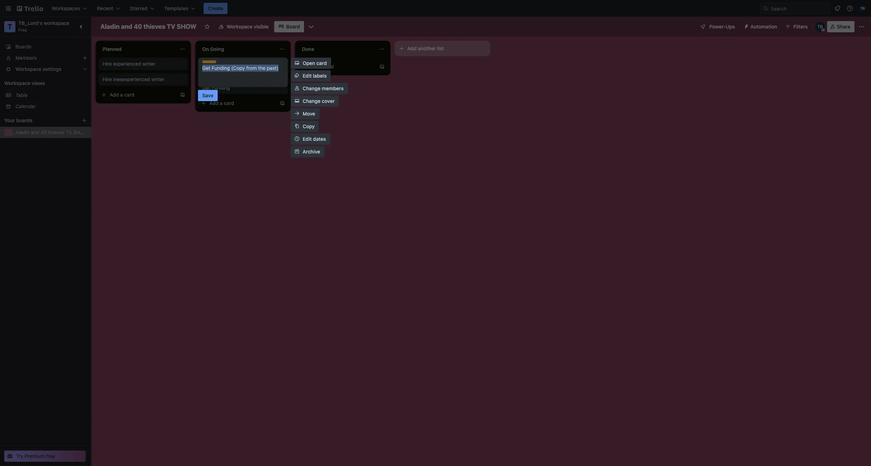 Task type: locate. For each thing, give the bounding box(es) containing it.
workspace views
[[4, 80, 45, 86]]

change members button
[[291, 83, 348, 94]]

edit left 'labels'
[[303, 73, 312, 79]]

hire left the experienced
[[103, 61, 112, 67]]

board link
[[274, 21, 304, 32]]

40
[[134, 23, 142, 30], [41, 129, 47, 135]]

Get Funding (Copy from the past) text field
[[202, 65, 284, 84]]

edit labels
[[303, 73, 327, 79]]

customize views image
[[308, 23, 315, 30]]

add a card down inexexperienced at top
[[110, 92, 135, 98]]

add a card button
[[298, 61, 377, 72], [98, 89, 177, 100], [198, 98, 277, 109]]

get for get funding
[[202, 85, 210, 91]]

change cover
[[303, 98, 335, 104]]

1 horizontal spatial thieves
[[144, 23, 165, 30]]

show down add board icon on the left top of the page
[[73, 129, 88, 135]]

1 vertical spatial aladin and 40 thieves tv show
[[15, 129, 88, 135]]

views
[[32, 80, 45, 86]]

change inside change cover button
[[303, 98, 321, 104]]

change inside change members button
[[303, 85, 321, 91]]

card down inexexperienced at top
[[124, 92, 135, 98]]

1 horizontal spatial and
[[121, 23, 132, 30]]

1 hire from the top
[[103, 61, 112, 67]]

0 vertical spatial writer
[[142, 61, 155, 67]]

writer up hire inexexperienced writer link on the top
[[142, 61, 155, 67]]

archive
[[303, 149, 320, 155]]

add a card button down get funding link
[[198, 98, 277, 109]]

labels
[[313, 73, 327, 79]]

past)
[[267, 65, 279, 71]]

another
[[418, 45, 436, 51]]

tv inside aladin and 40 thieves tv show text box
[[167, 23, 175, 30]]

members
[[322, 85, 344, 91]]

0 vertical spatial 40
[[134, 23, 142, 30]]

add for 'add another list' button
[[407, 45, 417, 51]]

0 vertical spatial and
[[121, 23, 132, 30]]

add a card button for hire inexexperienced writer
[[98, 89, 177, 100]]

inexexperienced
[[113, 76, 150, 82]]

2 hire from the top
[[103, 76, 112, 82]]

0 vertical spatial add a card
[[309, 64, 334, 70]]

2 vertical spatial add a card
[[209, 100, 234, 106]]

0 vertical spatial funding
[[212, 65, 230, 71]]

1 vertical spatial thieves
[[48, 129, 64, 135]]

0 horizontal spatial workspace
[[4, 80, 30, 86]]

2 vertical spatial a
[[220, 100, 223, 106]]

0 horizontal spatial and
[[31, 129, 39, 135]]

2 change from the top
[[303, 98, 321, 104]]

1 vertical spatial add a card
[[110, 92, 135, 98]]

share button
[[827, 21, 855, 32]]

color: yellow, title: "less than $25m" element
[[202, 60, 216, 63], [202, 60, 216, 63]]

1 vertical spatial tv
[[66, 129, 72, 135]]

get funding (copy from the past) link
[[202, 65, 284, 72]]

members
[[15, 55, 37, 61]]

archive button
[[291, 146, 325, 157]]

workspace inside button
[[227, 24, 253, 30]]

and
[[121, 23, 132, 30], [31, 129, 39, 135]]

add down inexexperienced at top
[[110, 92, 119, 98]]

change
[[303, 85, 321, 91], [303, 98, 321, 104]]

edit card image
[[279, 61, 285, 66]]

create from template… image
[[379, 64, 385, 70], [180, 92, 185, 98], [280, 100, 285, 106]]

t
[[8, 22, 12, 31]]

1 horizontal spatial aladin and 40 thieves tv show
[[100, 23, 197, 30]]

open card link
[[291, 58, 331, 69]]

1 vertical spatial workspace
[[4, 80, 30, 86]]

1 horizontal spatial a
[[220, 100, 223, 106]]

add another list
[[407, 45, 444, 51]]

try premium free
[[16, 453, 55, 459]]

hire experienced writer
[[103, 61, 155, 67]]

workspace visible button
[[214, 21, 273, 32]]

add inside button
[[407, 45, 417, 51]]

workspace up 'table'
[[4, 80, 30, 86]]

0 horizontal spatial tv
[[66, 129, 72, 135]]

a down inexexperienced at top
[[120, 92, 123, 98]]

0 horizontal spatial a
[[120, 92, 123, 98]]

1 vertical spatial writer
[[151, 76, 164, 82]]

a for get funding
[[220, 100, 223, 106]]

0 vertical spatial tv
[[167, 23, 175, 30]]

writer for hire inexexperienced writer
[[151, 76, 164, 82]]

0 horizontal spatial aladin and 40 thieves tv show
[[15, 129, 88, 135]]

1 vertical spatial create from template… image
[[180, 92, 185, 98]]

0 vertical spatial workspace
[[227, 24, 253, 30]]

1 horizontal spatial create from template… image
[[280, 100, 285, 106]]

1 vertical spatial 40
[[41, 129, 47, 135]]

hire for hire experienced writer
[[103, 61, 112, 67]]

a right 'save' 'button'
[[220, 100, 223, 106]]

0 vertical spatial aladin and 40 thieves tv show
[[100, 23, 197, 30]]

0 vertical spatial thieves
[[144, 23, 165, 30]]

power-
[[710, 24, 726, 30]]

0 vertical spatial change
[[303, 85, 321, 91]]

get up 'get funding'
[[202, 65, 210, 71]]

get funding
[[202, 85, 230, 91]]

1 horizontal spatial 40
[[134, 23, 142, 30]]

1 horizontal spatial show
[[177, 23, 197, 30]]

0 horizontal spatial add a card button
[[98, 89, 177, 100]]

change up move
[[303, 98, 321, 104]]

premium
[[25, 453, 45, 459]]

funding left (copy
[[212, 65, 230, 71]]

Board name text field
[[97, 21, 200, 32]]

2 get from the top
[[202, 85, 210, 91]]

add a card down save at top
[[209, 100, 234, 106]]

create
[[208, 5, 223, 11]]

0 vertical spatial show
[[177, 23, 197, 30]]

0 horizontal spatial create from template… image
[[180, 92, 185, 98]]

tyler black (tylerblack44) image
[[859, 4, 867, 13]]

1 horizontal spatial aladin
[[100, 23, 120, 30]]

save
[[202, 92, 214, 98]]

workspace
[[227, 24, 253, 30], [4, 80, 30, 86]]

open information menu image
[[847, 5, 854, 12]]

edit for edit labels
[[303, 73, 312, 79]]

add a card button up 'labels'
[[298, 61, 377, 72]]

change down edit labels button
[[303, 85, 321, 91]]

members link
[[0, 52, 91, 64]]

aladin and 40 thieves tv show
[[100, 23, 197, 30], [15, 129, 88, 135]]

create from template… image for get funding
[[280, 100, 285, 106]]

add for hire inexexperienced writer add a card button
[[110, 92, 119, 98]]

add down save at top
[[209, 100, 219, 106]]

dates
[[313, 136, 326, 142]]

workspace for workspace visible
[[227, 24, 253, 30]]

writer for hire experienced writer
[[142, 61, 155, 67]]

1 vertical spatial get
[[202, 85, 210, 91]]

thieves inside text box
[[144, 23, 165, 30]]

tv inside aladin and 40 thieves tv show link
[[66, 129, 72, 135]]

1 funding from the top
[[212, 65, 230, 71]]

card inside open card "link"
[[317, 60, 327, 66]]

ups
[[726, 24, 735, 30]]

tb_lord (tylerblack44) image
[[816, 22, 825, 32]]

1 vertical spatial hire
[[103, 76, 112, 82]]

0 horizontal spatial show
[[73, 129, 88, 135]]

change for change members
[[303, 85, 321, 91]]

1 change from the top
[[303, 85, 321, 91]]

experienced
[[113, 61, 141, 67]]

add
[[407, 45, 417, 51], [309, 64, 318, 70], [110, 92, 119, 98], [209, 100, 219, 106]]

1 horizontal spatial add a card
[[209, 100, 234, 106]]

boards link
[[0, 41, 91, 52]]

1 edit from the top
[[303, 73, 312, 79]]

show left star or unstar board icon
[[177, 23, 197, 30]]

2 edit from the top
[[303, 136, 312, 142]]

0 vertical spatial hire
[[103, 61, 112, 67]]

1 horizontal spatial workspace
[[227, 24, 253, 30]]

0 horizontal spatial add a card
[[110, 92, 135, 98]]

from
[[246, 65, 257, 71]]

try premium free button
[[4, 451, 86, 462]]

1 vertical spatial change
[[303, 98, 321, 104]]

0 vertical spatial edit
[[303, 73, 312, 79]]

2 vertical spatial create from template… image
[[280, 100, 285, 106]]

free
[[46, 453, 55, 459]]

copy
[[303, 123, 315, 129]]

0 vertical spatial a
[[320, 64, 322, 70]]

1 horizontal spatial add a card button
[[198, 98, 277, 109]]

add a card button down "hire inexexperienced writer"
[[98, 89, 177, 100]]

tb_lord's
[[18, 20, 42, 26]]

edit left dates
[[303, 136, 312, 142]]

1 vertical spatial funding
[[212, 85, 230, 91]]

add up edit labels
[[309, 64, 318, 70]]

2 horizontal spatial add a card button
[[298, 61, 377, 72]]

calendar link
[[15, 103, 87, 110]]

writer
[[142, 61, 155, 67], [151, 76, 164, 82]]

1 get from the top
[[202, 65, 210, 71]]

edit
[[303, 73, 312, 79], [303, 136, 312, 142]]

search image
[[763, 6, 769, 11]]

card
[[317, 60, 327, 66], [324, 64, 334, 70], [124, 92, 135, 98], [224, 100, 234, 106]]

1 vertical spatial a
[[120, 92, 123, 98]]

aladin and 40 thieves tv show inside aladin and 40 thieves tv show text box
[[100, 23, 197, 30]]

funding
[[212, 65, 230, 71], [212, 85, 230, 91]]

0 notifications image
[[834, 4, 842, 13]]

workspace left visible
[[227, 24, 253, 30]]

get for get funding (copy from the past)
[[202, 65, 210, 71]]

your boards
[[4, 117, 33, 123]]

aladin
[[100, 23, 120, 30], [15, 129, 30, 135]]

get up save at top
[[202, 85, 210, 91]]

0 vertical spatial aladin
[[100, 23, 120, 30]]

workspace
[[44, 20, 69, 26]]

power-ups
[[710, 24, 735, 30]]

hire left inexexperienced at top
[[103, 76, 112, 82]]

1 vertical spatial edit
[[303, 136, 312, 142]]

2 funding from the top
[[212, 85, 230, 91]]

card up 'labels'
[[324, 64, 334, 70]]

save button
[[198, 90, 218, 101]]

1 horizontal spatial tv
[[167, 23, 175, 30]]

copy button
[[291, 121, 319, 132]]

tv
[[167, 23, 175, 30], [66, 129, 72, 135]]

card down 'get funding'
[[224, 100, 234, 106]]

the
[[258, 65, 266, 71]]

2 horizontal spatial create from template… image
[[379, 64, 385, 70]]

hire experienced writer link
[[103, 60, 184, 67]]

thieves
[[144, 23, 165, 30], [48, 129, 64, 135]]

visible
[[254, 24, 269, 30]]

a
[[320, 64, 322, 70], [120, 92, 123, 98], [220, 100, 223, 106]]

funding up save at top
[[212, 85, 230, 91]]

writer down hire experienced writer link
[[151, 76, 164, 82]]

0 horizontal spatial aladin
[[15, 129, 30, 135]]

card for get funding's add a card button
[[224, 100, 234, 106]]

0 vertical spatial get
[[202, 65, 210, 71]]

get
[[202, 65, 210, 71], [202, 85, 210, 91]]

add a card
[[309, 64, 334, 70], [110, 92, 135, 98], [209, 100, 234, 106]]

hire
[[103, 61, 112, 67], [103, 76, 112, 82]]

get funding link
[[202, 84, 284, 91]]

add left the another
[[407, 45, 417, 51]]

add for the right add a card button
[[309, 64, 318, 70]]

workspace visible
[[227, 24, 269, 30]]

add a card up 'labels'
[[309, 64, 334, 70]]

card right open
[[317, 60, 327, 66]]

a up 'labels'
[[320, 64, 322, 70]]

filters
[[794, 24, 808, 30]]

move
[[303, 111, 315, 117]]

add another list button
[[395, 41, 490, 56]]



Task type: describe. For each thing, give the bounding box(es) containing it.
edit for edit dates
[[303, 136, 312, 142]]

table link
[[15, 92, 87, 99]]

try
[[16, 453, 23, 459]]

and inside text box
[[121, 23, 132, 30]]

funding for get funding (copy from the past)
[[212, 65, 230, 71]]

add for get funding's add a card button
[[209, 100, 219, 106]]

aladin and 40 thieves tv show link
[[15, 129, 88, 136]]

move button
[[291, 108, 320, 119]]

boards
[[16, 117, 33, 123]]

change cover button
[[291, 96, 339, 107]]

card for hire inexexperienced writer add a card button
[[124, 92, 135, 98]]

list
[[437, 45, 444, 51]]

a for hire inexexperienced writer
[[120, 92, 123, 98]]

automation
[[751, 24, 778, 30]]

t link
[[4, 21, 15, 32]]

tb_lord's workspace free
[[18, 20, 69, 33]]

0 vertical spatial create from template… image
[[379, 64, 385, 70]]

1 vertical spatial show
[[73, 129, 88, 135]]

power-ups button
[[696, 21, 740, 32]]

your boards with 1 items element
[[4, 116, 71, 125]]

add a card for hire inexexperienced writer
[[110, 92, 135, 98]]

show menu image
[[858, 23, 866, 30]]

40 inside text box
[[134, 23, 142, 30]]

1 vertical spatial and
[[31, 129, 39, 135]]

hire for hire inexexperienced writer
[[103, 76, 112, 82]]

funding for get funding
[[212, 85, 230, 91]]

change for change cover
[[303, 98, 321, 104]]

(copy
[[231, 65, 245, 71]]

add a card button for get funding
[[198, 98, 277, 109]]

tb_lord's workspace link
[[18, 20, 69, 26]]

your
[[4, 117, 15, 123]]

2 horizontal spatial add a card
[[309, 64, 334, 70]]

star or unstar board image
[[204, 24, 210, 30]]

change members
[[303, 85, 344, 91]]

edit labels button
[[291, 70, 331, 81]]

cover
[[322, 98, 335, 104]]

card for the right add a card button
[[324, 64, 334, 70]]

open
[[303, 60, 315, 66]]

sm image
[[741, 21, 751, 31]]

board
[[286, 24, 300, 30]]

get funding (copy from the past)
[[202, 65, 279, 71]]

create from template… image for hire inexexperienced writer
[[180, 92, 185, 98]]

filters button
[[783, 21, 810, 32]]

automation button
[[741, 21, 782, 32]]

0 horizontal spatial thieves
[[48, 129, 64, 135]]

edit dates
[[303, 136, 326, 142]]

open card
[[303, 60, 327, 66]]

show inside text box
[[177, 23, 197, 30]]

hire inexexperienced writer
[[103, 76, 164, 82]]

add board image
[[81, 118, 87, 123]]

share
[[837, 24, 851, 30]]

2 horizontal spatial a
[[320, 64, 322, 70]]

hire inexexperienced writer link
[[103, 76, 184, 83]]

boards
[[15, 44, 31, 50]]

primary element
[[0, 0, 871, 17]]

add a card for get funding
[[209, 100, 234, 106]]

table
[[15, 92, 28, 98]]

free
[[18, 27, 27, 33]]

Search field
[[769, 3, 830, 14]]

0 horizontal spatial 40
[[41, 129, 47, 135]]

calendar
[[15, 103, 36, 109]]

workspace for workspace views
[[4, 80, 30, 86]]

aladin inside text box
[[100, 23, 120, 30]]

1 vertical spatial aladin
[[15, 129, 30, 135]]

create button
[[204, 3, 228, 14]]

edit dates button
[[291, 133, 330, 145]]



Task type: vqa. For each thing, say whether or not it's contained in the screenshot.
bottom WRITER
yes



